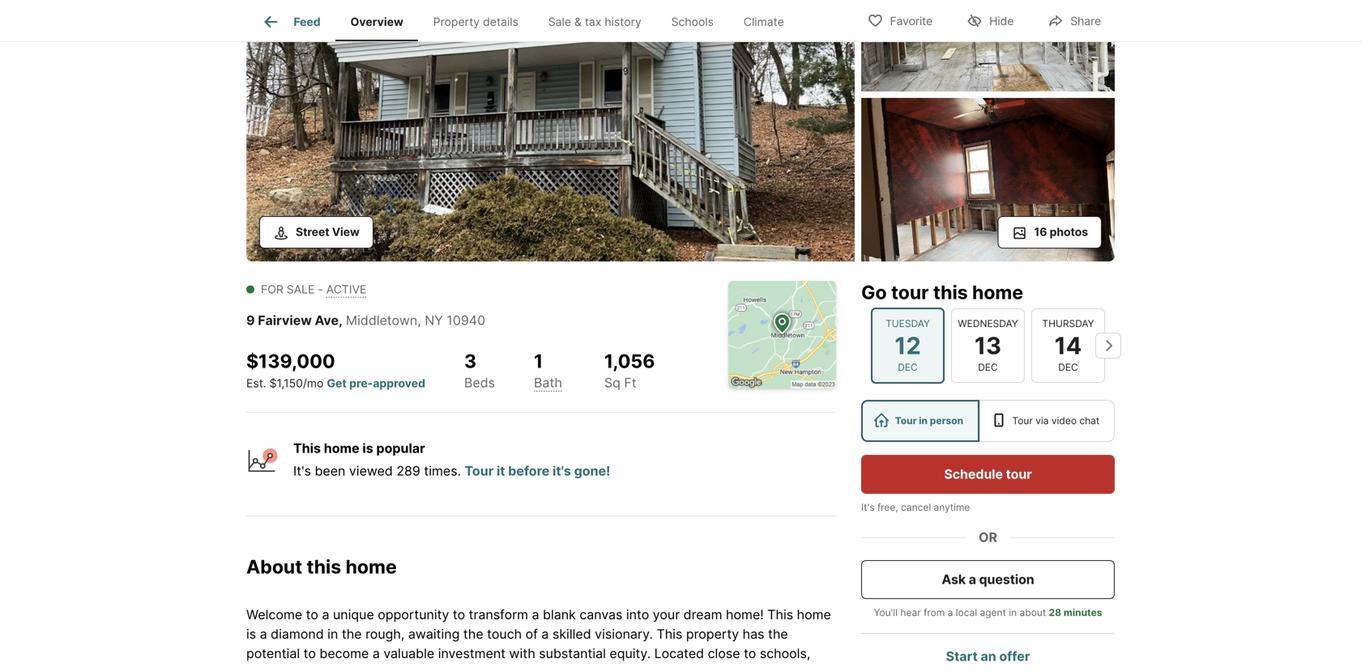 Task type: describe. For each thing, give the bounding box(es) containing it.
next image
[[1095, 333, 1121, 359]]

sq
[[604, 375, 620, 391]]

anytime
[[934, 502, 970, 514]]

ask a question
[[942, 572, 1034, 588]]

property details tab
[[418, 2, 533, 41]]

wednesday
[[958, 318, 1018, 330]]

located
[[654, 646, 704, 662]]

home up unique
[[346, 556, 397, 578]]

map entry image
[[728, 281, 836, 389]]

9 fairview ave , middletown , ny 10940
[[246, 313, 485, 329]]

1
[[534, 350, 543, 373]]

you'll
[[874, 607, 898, 619]]

agent
[[980, 607, 1006, 619]]

sale
[[287, 283, 315, 297]]

tour via video chat
[[1012, 415, 1100, 427]]

it's free, cancel anytime
[[861, 502, 970, 514]]

schools,
[[760, 646, 810, 662]]

climate
[[744, 15, 784, 29]]

9
[[246, 313, 255, 329]]

to up diamond
[[306, 607, 318, 623]]

thursday
[[1042, 318, 1094, 330]]

go
[[861, 281, 887, 304]]

1,056
[[604, 350, 655, 373]]

go tour this home
[[861, 281, 1023, 304]]

about this home
[[246, 556, 397, 578]]

times.
[[424, 463, 461, 479]]

a right from
[[948, 607, 953, 619]]

1 the from the left
[[342, 626, 362, 642]]

favorite button
[[854, 4, 946, 37]]

this inside this home is popular it's been viewed 289 times. tour it before it's gone!
[[293, 441, 321, 457]]

hide button
[[953, 4, 1027, 37]]

start
[[946, 649, 978, 665]]

tour for tour in person
[[895, 415, 917, 427]]

1 bath
[[534, 350, 562, 391]]

street view button
[[259, 216, 373, 249]]

bath link
[[534, 375, 562, 391]]

street view
[[296, 225, 360, 239]]

14
[[1054, 332, 1082, 360]]

welcome to a unique opportunity to transform a blank canvas into your dream home! this home is a diamond in the rough, awaiting the touch of a skilled visionary. this property has the potential to become a valuable investment with substantial equity. located close to schools, roadways and shopping.
[[246, 607, 831, 668]]

10940
[[447, 313, 485, 329]]

1,056 sq ft
[[604, 350, 655, 391]]

substantial
[[539, 646, 606, 662]]

$139,000 est. $1,150 /mo get pre-approved
[[246, 350, 425, 390]]

property
[[686, 626, 739, 642]]

welcome
[[246, 607, 302, 623]]

become
[[320, 646, 369, 662]]

bath
[[534, 375, 562, 391]]

$139,000
[[246, 350, 335, 373]]

ask
[[942, 572, 966, 588]]

viewed
[[349, 463, 393, 479]]

active
[[326, 283, 367, 297]]

12
[[895, 332, 921, 360]]

a inside button
[[969, 572, 976, 588]]

hide
[[989, 14, 1014, 28]]

approved
[[373, 377, 425, 390]]

sale & tax history tab
[[533, 2, 656, 41]]

been
[[315, 463, 345, 479]]

touch
[[487, 626, 522, 642]]

2 the from the left
[[463, 626, 483, 642]]

minutes
[[1064, 607, 1102, 619]]

rough,
[[365, 626, 405, 642]]

awaiting
[[408, 626, 460, 642]]

canvas
[[580, 607, 622, 623]]

home!
[[726, 607, 764, 623]]

dec for 13
[[978, 362, 998, 373]]

1 , from the left
[[339, 313, 343, 329]]

schedule
[[944, 467, 1003, 482]]

tour for go
[[891, 281, 929, 304]]

ave
[[315, 313, 339, 329]]

and
[[309, 665, 332, 668]]

tour inside this home is popular it's been viewed 289 times. tour it before it's gone!
[[465, 463, 494, 479]]

dec for 12
[[898, 362, 918, 373]]

16 photos button
[[998, 216, 1102, 249]]

289
[[396, 463, 420, 479]]

get
[[327, 377, 347, 390]]

property
[[433, 15, 480, 29]]

0 vertical spatial this
[[933, 281, 968, 304]]

1 vertical spatial in
[[1009, 607, 1017, 619]]

diamond
[[271, 626, 324, 642]]

is inside this home is popular it's been viewed 289 times. tour it before it's gone!
[[362, 441, 373, 457]]

wednesday 13 dec
[[958, 318, 1018, 373]]



Task type: locate. For each thing, give the bounding box(es) containing it.
is up "potential"
[[246, 626, 256, 642]]

1 vertical spatial this
[[307, 556, 341, 578]]

$1,150
[[269, 377, 303, 390]]

dec down 13
[[978, 362, 998, 373]]

the
[[342, 626, 362, 642], [463, 626, 483, 642], [768, 626, 788, 642]]

0 horizontal spatial in
[[327, 626, 338, 642]]

home up been
[[324, 441, 359, 457]]

tour it before it's gone! link
[[465, 463, 610, 479]]

or
[[979, 530, 997, 546]]

1 vertical spatial tour
[[1006, 467, 1032, 482]]

it's left free,
[[861, 502, 875, 514]]

climate tab
[[729, 2, 799, 41]]

in left person
[[919, 415, 928, 427]]

13
[[974, 332, 1001, 360]]

is up viewed
[[362, 441, 373, 457]]

schedule tour button
[[861, 455, 1115, 494]]

dec for 14
[[1058, 362, 1078, 373]]

tour left via
[[1012, 415, 1033, 427]]

this up wednesday
[[933, 281, 968, 304]]

photos
[[1050, 225, 1088, 239]]

2 horizontal spatial this
[[767, 607, 793, 623]]

0 vertical spatial tour
[[891, 281, 929, 304]]

roadways
[[246, 665, 306, 668]]

2 , from the left
[[417, 313, 421, 329]]

tour in person
[[895, 415, 963, 427]]

ask a question button
[[861, 561, 1115, 599]]

a left unique
[[322, 607, 329, 623]]

16 photos
[[1034, 225, 1088, 239]]

to down has in the bottom of the page
[[744, 646, 756, 662]]

fairview
[[258, 313, 312, 329]]

chat
[[1079, 415, 1100, 427]]

tour inside button
[[1006, 467, 1032, 482]]

schools tab
[[656, 2, 729, 41]]

schools
[[671, 15, 714, 29]]

the down unique
[[342, 626, 362, 642]]

0 horizontal spatial ,
[[339, 313, 343, 329]]

1 horizontal spatial it's
[[861, 502, 875, 514]]

dec down the '14'
[[1058, 362, 1078, 373]]

9 fairview ave, middletown, ny 10940 image
[[246, 0, 855, 262], [861, 0, 1115, 92], [861, 98, 1115, 262]]

in inside "option"
[[919, 415, 928, 427]]

home inside this home is popular it's been viewed 289 times. tour it before it's gone!
[[324, 441, 359, 457]]

it's
[[553, 463, 571, 479]]

popular
[[376, 441, 425, 457]]

tour up tuesday
[[891, 281, 929, 304]]

3 the from the left
[[768, 626, 788, 642]]

2 horizontal spatial the
[[768, 626, 788, 642]]

home up schools,
[[797, 607, 831, 623]]

to
[[306, 607, 318, 623], [453, 607, 465, 623], [304, 646, 316, 662], [744, 646, 756, 662]]

3 dec from the left
[[1058, 362, 1078, 373]]

in inside welcome to a unique opportunity to transform a blank canvas into your dream home! this home is a diamond in the rough, awaiting the touch of a skilled visionary. this property has the potential to become a valuable investment with substantial equity. located close to schools, roadways and shopping.
[[327, 626, 338, 642]]

tab list containing feed
[[246, 0, 812, 41]]

0 horizontal spatial this
[[307, 556, 341, 578]]

tab list
[[246, 0, 812, 41]]

tour for schedule
[[1006, 467, 1032, 482]]

this right the home!
[[767, 607, 793, 623]]

1 horizontal spatial tour
[[895, 415, 917, 427]]

thursday 14 dec
[[1042, 318, 1094, 373]]

2 dec from the left
[[978, 362, 998, 373]]

tour in person option
[[861, 400, 979, 442]]

history
[[605, 15, 641, 29]]

tour right the schedule
[[1006, 467, 1032, 482]]

schedule tour
[[944, 467, 1032, 482]]

ft
[[624, 375, 636, 391]]

start an offer
[[946, 649, 1030, 665]]

share button
[[1034, 4, 1115, 37]]

tour
[[891, 281, 929, 304], [1006, 467, 1032, 482]]

1 horizontal spatial the
[[463, 626, 483, 642]]

visionary.
[[595, 626, 653, 642]]

a right the ask
[[969, 572, 976, 588]]

0 vertical spatial this
[[293, 441, 321, 457]]

local
[[956, 607, 977, 619]]

1 horizontal spatial is
[[362, 441, 373, 457]]

2 vertical spatial in
[[327, 626, 338, 642]]

1 horizontal spatial this
[[657, 626, 682, 642]]

1 dec from the left
[[898, 362, 918, 373]]

1 horizontal spatial dec
[[978, 362, 998, 373]]

1 horizontal spatial this
[[933, 281, 968, 304]]

1 vertical spatial is
[[246, 626, 256, 642]]

overview tab
[[335, 2, 418, 41]]

&
[[574, 15, 582, 29]]

to up and
[[304, 646, 316, 662]]

tax
[[585, 15, 601, 29]]

0 vertical spatial is
[[362, 441, 373, 457]]

the up schools,
[[768, 626, 788, 642]]

in up become
[[327, 626, 338, 642]]

0 vertical spatial it's
[[293, 463, 311, 479]]

offer
[[999, 649, 1030, 665]]

dream
[[683, 607, 722, 623]]

home inside welcome to a unique opportunity to transform a blank canvas into your dream home! this home is a diamond in the rough, awaiting the touch of a skilled visionary. this property has the potential to become a valuable investment with substantial equity. located close to schools, roadways and shopping.
[[797, 607, 831, 623]]

close
[[708, 646, 740, 662]]

tour left person
[[895, 415, 917, 427]]

is
[[362, 441, 373, 457], [246, 626, 256, 642]]

sale
[[548, 15, 571, 29]]

1 vertical spatial it's
[[861, 502, 875, 514]]

a up "potential"
[[260, 626, 267, 642]]

this down the your
[[657, 626, 682, 642]]

middletown
[[346, 313, 417, 329]]

tour via video chat option
[[979, 400, 1115, 442]]

sale & tax history
[[548, 15, 641, 29]]

for
[[261, 283, 283, 297]]

0 horizontal spatial the
[[342, 626, 362, 642]]

street
[[296, 225, 329, 239]]

transform
[[469, 607, 528, 623]]

start an offer link
[[946, 649, 1030, 665]]

a right of
[[542, 626, 549, 642]]

question
[[979, 572, 1034, 588]]

opportunity
[[378, 607, 449, 623]]

tuesday 12 dec
[[886, 318, 930, 373]]

-
[[318, 283, 323, 297]]

list box containing tour in person
[[861, 400, 1115, 442]]

0 horizontal spatial dec
[[898, 362, 918, 373]]

into
[[626, 607, 649, 623]]

get pre-approved link
[[327, 377, 425, 390]]

via
[[1036, 415, 1049, 427]]

dec inside thursday 14 dec
[[1058, 362, 1078, 373]]

is inside welcome to a unique opportunity to transform a blank canvas into your dream home! this home is a diamond in the rough, awaiting the touch of a skilled visionary. this property has the potential to become a valuable investment with substantial equity. located close to schools, roadways and shopping.
[[246, 626, 256, 642]]

ny
[[425, 313, 443, 329]]

to up awaiting
[[453, 607, 465, 623]]

/mo
[[303, 377, 324, 390]]

this right about
[[307, 556, 341, 578]]

valuable
[[384, 646, 434, 662]]

None button
[[871, 308, 945, 384], [951, 308, 1025, 383], [1031, 308, 1105, 383], [871, 308, 945, 384], [951, 308, 1025, 383], [1031, 308, 1105, 383]]

it's left been
[[293, 463, 311, 479]]

2 horizontal spatial tour
[[1012, 415, 1033, 427]]

it's inside this home is popular it's been viewed 289 times. tour it before it's gone!
[[293, 463, 311, 479]]

your
[[653, 607, 680, 623]]

tuesday
[[886, 318, 930, 330]]

has
[[743, 626, 764, 642]]

a up shopping.
[[373, 646, 380, 662]]

1 horizontal spatial tour
[[1006, 467, 1032, 482]]

0 vertical spatial in
[[919, 415, 928, 427]]

0 horizontal spatial this
[[293, 441, 321, 457]]

in
[[919, 415, 928, 427], [1009, 607, 1017, 619], [327, 626, 338, 642]]

before
[[508, 463, 550, 479]]

2 vertical spatial this
[[657, 626, 682, 642]]

favorite
[[890, 14, 933, 28]]

0 horizontal spatial is
[[246, 626, 256, 642]]

a
[[969, 572, 976, 588], [322, 607, 329, 623], [532, 607, 539, 623], [948, 607, 953, 619], [260, 626, 267, 642], [542, 626, 549, 642], [373, 646, 380, 662]]

16
[[1034, 225, 1047, 239]]

an
[[981, 649, 996, 665]]

this up been
[[293, 441, 321, 457]]

0 horizontal spatial it's
[[293, 463, 311, 479]]

a up of
[[532, 607, 539, 623]]

investment
[[438, 646, 506, 662]]

28
[[1049, 607, 1061, 619]]

tour left 'it'
[[465, 463, 494, 479]]

home up wednesday
[[972, 281, 1023, 304]]

0 horizontal spatial tour
[[891, 281, 929, 304]]

about
[[1020, 607, 1046, 619]]

2 horizontal spatial dec
[[1058, 362, 1078, 373]]

, down active
[[339, 313, 343, 329]]

0 horizontal spatial tour
[[465, 463, 494, 479]]

1 horizontal spatial in
[[919, 415, 928, 427]]

1 vertical spatial this
[[767, 607, 793, 623]]

dec down 12
[[898, 362, 918, 373]]

free,
[[877, 502, 898, 514]]

beds
[[464, 375, 495, 391]]

,
[[339, 313, 343, 329], [417, 313, 421, 329]]

tour for tour via video chat
[[1012, 415, 1033, 427]]

list box
[[861, 400, 1115, 442]]

in right agent
[[1009, 607, 1017, 619]]

overview
[[350, 15, 403, 29]]

, left ny
[[417, 313, 421, 329]]

the up investment at the bottom left of page
[[463, 626, 483, 642]]

active link
[[326, 283, 367, 297]]

home
[[972, 281, 1023, 304], [324, 441, 359, 457], [346, 556, 397, 578], [797, 607, 831, 623]]

dec inside tuesday 12 dec
[[898, 362, 918, 373]]

with
[[509, 646, 535, 662]]

property details
[[433, 15, 518, 29]]

feed
[[294, 15, 321, 29]]

1 horizontal spatial ,
[[417, 313, 421, 329]]

2 horizontal spatial in
[[1009, 607, 1017, 619]]

dec inside wednesday 13 dec
[[978, 362, 998, 373]]

3
[[464, 350, 476, 373]]



Task type: vqa. For each thing, say whether or not it's contained in the screenshot.
City, for 6001 Canterbury Dr #311, Culver City, CA 90230
no



